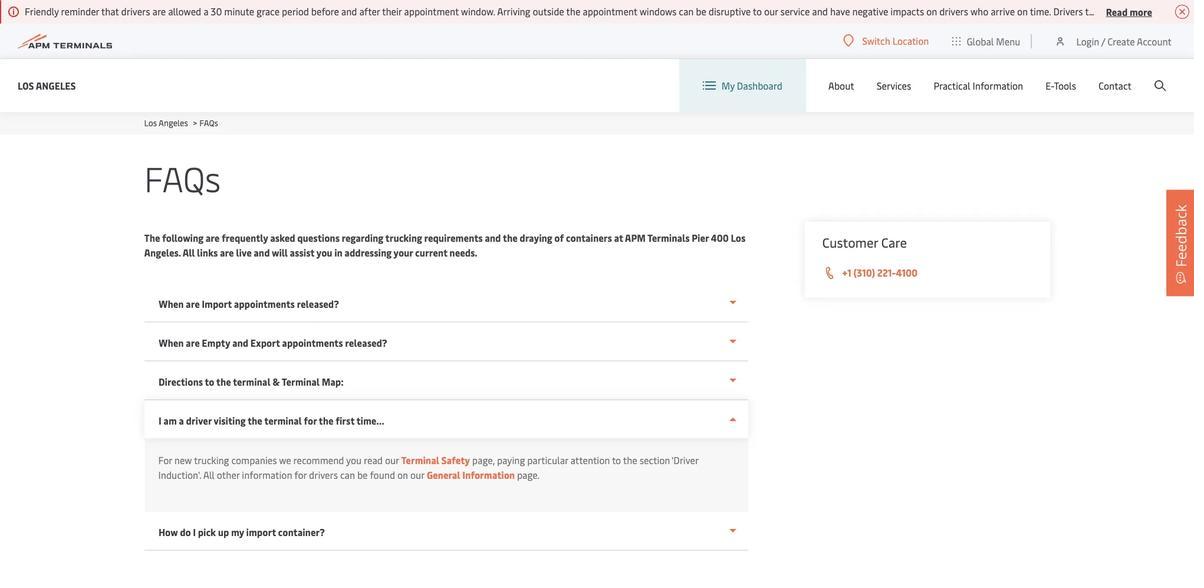 Task type: describe. For each thing, give the bounding box(es) containing it.
2 their from the left
[[1165, 5, 1185, 18]]

are left import
[[186, 297, 199, 310]]

draying
[[520, 231, 552, 244]]

+1 (310) 221-4100 link
[[822, 265, 1032, 281]]

live
[[236, 246, 252, 259]]

attention
[[571, 454, 610, 467]]

2 that from the left
[[1085, 5, 1103, 18]]

login / create account
[[1077, 35, 1172, 47]]

container?
[[278, 526, 325, 538]]

e-
[[1046, 79, 1054, 92]]

when are empty and export appointments released? button
[[144, 323, 748, 362]]

you inside the following are frequently asked questions regarding trucking requirements and the draying of containers at apm terminals pier 400 los angeles. all links are live and will assist you in addressing your current needs.
[[316, 246, 332, 259]]

los angeles > faqs
[[144, 117, 218, 129]]

1 horizontal spatial released?
[[345, 336, 387, 349]]

directions to the terminal & terminal map:
[[158, 375, 343, 388]]

recommend
[[293, 454, 344, 467]]

los for los angeles
[[18, 79, 34, 92]]

of
[[555, 231, 564, 244]]

are left empty
[[186, 336, 199, 349]]

for inside dropdown button
[[304, 414, 317, 427]]

2 horizontal spatial on
[[1017, 5, 1028, 18]]

0 horizontal spatial trucking
[[194, 454, 229, 467]]

my
[[722, 79, 735, 92]]

1 horizontal spatial be
[[696, 5, 706, 18]]

safety
[[441, 454, 470, 467]]

1 vertical spatial los angeles link
[[144, 117, 188, 129]]

can inside page, paying particular attention to the section 'driver induction'. all other information for drivers can be found on our
[[340, 468, 355, 481]]

the following are frequently asked questions regarding trucking requirements and the draying of containers at apm terminals pier 400 los angeles. all links are live and will assist you in addressing your current needs.
[[144, 231, 746, 259]]

links
[[197, 246, 218, 259]]

our inside page, paying particular attention to the section 'driver induction'. all other information for drivers can be found on our
[[410, 468, 424, 481]]

are left allowed
[[152, 5, 166, 18]]

windows
[[640, 5, 677, 18]]

containers
[[566, 231, 612, 244]]

1 that from the left
[[101, 5, 119, 18]]

needs.
[[450, 246, 478, 259]]

angeles.
[[144, 246, 181, 259]]

terminals
[[648, 231, 690, 244]]

export
[[250, 336, 280, 349]]

terminal inside dropdown button
[[233, 375, 270, 388]]

period
[[282, 5, 309, 18]]

for new trucking companies we recommend you read our terminal safety
[[158, 454, 470, 467]]

how do i pick up my import container? button
[[144, 512, 748, 551]]

terminal inside dropdown button
[[264, 414, 302, 427]]

requirements
[[424, 231, 483, 244]]

driver
[[186, 414, 211, 427]]

frequently
[[222, 231, 268, 244]]

after
[[359, 5, 380, 18]]

2 outside from the left
[[1132, 5, 1163, 18]]

induction'.
[[158, 468, 201, 481]]

and right 'requirements'
[[485, 231, 501, 244]]

ap
[[1187, 5, 1194, 18]]

30
[[211, 5, 222, 18]]

angeles for los angeles > faqs
[[159, 117, 188, 129]]

1 appointment from the left
[[404, 5, 459, 18]]

service
[[781, 5, 810, 18]]

login / create account link
[[1055, 24, 1172, 58]]

particular
[[527, 454, 568, 467]]

+1
[[843, 266, 852, 279]]

drivers
[[1054, 5, 1083, 18]]

400
[[711, 231, 729, 244]]

0 vertical spatial appointments
[[234, 297, 295, 310]]

i am a driver visiting the terminal for the first time...
[[158, 414, 384, 427]]

a inside dropdown button
[[179, 414, 184, 427]]

i inside dropdown button
[[158, 414, 161, 427]]

global
[[967, 35, 994, 47]]

>
[[193, 117, 197, 129]]

0 horizontal spatial released?
[[297, 297, 339, 310]]

companies
[[231, 454, 277, 467]]

on inside page, paying particular attention to the section 'driver induction'. all other information for drivers can be found on our
[[397, 468, 408, 481]]

my
[[231, 526, 244, 538]]

minute
[[224, 5, 254, 18]]

location
[[893, 34, 929, 47]]

when are import appointments released? button
[[144, 284, 748, 323]]

close alert image
[[1175, 5, 1190, 19]]

grace
[[257, 5, 280, 18]]

other
[[217, 468, 240, 481]]

import
[[202, 297, 232, 310]]

customer care
[[822, 234, 907, 251]]

at
[[614, 231, 623, 244]]

information for practical
[[973, 79, 1023, 92]]

4100
[[896, 266, 918, 279]]

contact
[[1099, 79, 1132, 92]]

/
[[1102, 35, 1105, 47]]

1 vertical spatial appointments
[[282, 336, 343, 349]]

contact button
[[1099, 59, 1132, 112]]

will
[[272, 246, 288, 259]]

feedback
[[1171, 204, 1191, 267]]

to inside page, paying particular attention to the section 'driver induction'. all other information for drivers can be found on our
[[612, 454, 621, 467]]

assist
[[290, 246, 315, 259]]

read more
[[1106, 5, 1152, 18]]

allowed
[[168, 5, 201, 18]]

2 horizontal spatial to
[[753, 5, 762, 18]]

my dashboard button
[[703, 59, 783, 112]]

disruptive
[[709, 5, 751, 18]]

we
[[279, 454, 291, 467]]

create
[[1108, 35, 1135, 47]]

0 vertical spatial faqs
[[200, 117, 218, 129]]

los inside the following are frequently asked questions regarding trucking requirements and the draying of containers at apm terminals pier 400 los angeles. all links are live and will assist you in addressing your current needs.
[[731, 231, 746, 244]]

section
[[640, 454, 670, 467]]

trucking inside the following are frequently asked questions regarding trucking requirements and the draying of containers at apm terminals pier 400 los angeles. all links are live and will assist you in addressing your current needs.
[[385, 231, 422, 244]]

page, paying particular attention to the section 'driver induction'. all other information for drivers can be found on our
[[158, 454, 699, 481]]



Task type: vqa. For each thing, say whether or not it's contained in the screenshot.
Select
no



Task type: locate. For each thing, give the bounding box(es) containing it.
arrive left more
[[1105, 5, 1130, 18]]

0 vertical spatial you
[[316, 246, 332, 259]]

when are empty and export appointments released?
[[158, 336, 387, 349]]

&
[[272, 375, 280, 388]]

first
[[335, 414, 354, 427]]

0 horizontal spatial to
[[205, 375, 214, 388]]

faqs down the los angeles > faqs
[[144, 155, 221, 201]]

2 horizontal spatial los
[[731, 231, 746, 244]]

1 vertical spatial for
[[294, 468, 307, 481]]

1 their from the left
[[382, 5, 402, 18]]

1 horizontal spatial arrive
[[1105, 5, 1130, 18]]

negative
[[853, 5, 888, 18]]

i right do
[[193, 526, 196, 538]]

terminal left &
[[233, 375, 270, 388]]

trucking
[[385, 231, 422, 244], [194, 454, 229, 467]]

general information page.
[[427, 468, 540, 481]]

2 vertical spatial our
[[410, 468, 424, 481]]

for left first
[[304, 414, 317, 427]]

for inside page, paying particular attention to the section 'driver induction'. all other information for drivers can be found on our
[[294, 468, 307, 481]]

page.
[[517, 468, 540, 481]]

drivers down recommend
[[309, 468, 338, 481]]

how do i pick up my import container?
[[158, 526, 325, 538]]

outside right read
[[1132, 5, 1163, 18]]

and right empty
[[232, 336, 248, 349]]

and
[[341, 5, 357, 18], [812, 5, 828, 18], [485, 231, 501, 244], [254, 246, 270, 259], [232, 336, 248, 349]]

that left read
[[1085, 5, 1103, 18]]

1 horizontal spatial that
[[1085, 5, 1103, 18]]

0 horizontal spatial los angeles link
[[18, 78, 76, 93]]

and left the "have"
[[812, 5, 828, 18]]

arrive right the who
[[991, 5, 1015, 18]]

0 horizontal spatial all
[[183, 246, 195, 259]]

0 vertical spatial released?
[[297, 297, 339, 310]]

have
[[830, 5, 850, 18]]

for
[[158, 454, 172, 467]]

1 vertical spatial be
[[357, 468, 368, 481]]

you left in
[[316, 246, 332, 259]]

appointment
[[404, 5, 459, 18], [583, 5, 638, 18]]

i left am
[[158, 414, 161, 427]]

1 horizontal spatial a
[[204, 5, 208, 18]]

to right 'attention'
[[612, 454, 621, 467]]

you left read at the left of page
[[346, 454, 362, 467]]

0 vertical spatial terminal
[[281, 375, 319, 388]]

our up found at the left of page
[[385, 454, 399, 467]]

1 horizontal spatial their
[[1165, 5, 1185, 18]]

arriving
[[497, 5, 531, 18]]

their
[[382, 5, 402, 18], [1165, 5, 1185, 18]]

terminal safety link
[[401, 454, 470, 467]]

0 horizontal spatial outside
[[533, 5, 564, 18]]

to right directions
[[205, 375, 214, 388]]

0 vertical spatial los angeles link
[[18, 78, 76, 93]]

0 horizontal spatial los
[[18, 79, 34, 92]]

information for general
[[462, 468, 515, 481]]

1 horizontal spatial our
[[410, 468, 424, 481]]

drivers left the who
[[940, 5, 969, 18]]

1 vertical spatial i
[[193, 526, 196, 538]]

1 vertical spatial terminal
[[401, 454, 439, 467]]

feedback button
[[1167, 190, 1194, 296]]

1 vertical spatial when
[[158, 336, 183, 349]]

0 vertical spatial our
[[764, 5, 778, 18]]

their right after
[[382, 5, 402, 18]]

are
[[152, 5, 166, 18], [206, 231, 220, 244], [220, 246, 234, 259], [186, 297, 199, 310], [186, 336, 199, 349]]

care
[[881, 234, 907, 251]]

1 horizontal spatial outside
[[1132, 5, 1163, 18]]

1 horizontal spatial all
[[203, 468, 215, 481]]

terminal
[[233, 375, 270, 388], [264, 414, 302, 427]]

0 vertical spatial can
[[679, 5, 694, 18]]

e-tools
[[1046, 79, 1076, 92]]

0 vertical spatial los
[[18, 79, 34, 92]]

all inside page, paying particular attention to the section 'driver induction'. all other information for drivers can be found on our
[[203, 468, 215, 481]]

0 horizontal spatial their
[[382, 5, 402, 18]]

empty
[[202, 336, 230, 349]]

1 arrive from the left
[[991, 5, 1015, 18]]

0 vertical spatial angeles
[[36, 79, 76, 92]]

and right live
[[254, 246, 270, 259]]

for
[[304, 414, 317, 427], [294, 468, 307, 481]]

appointments up map:
[[282, 336, 343, 349]]

outside right the arriving
[[533, 5, 564, 18]]

general
[[427, 468, 460, 481]]

practical information button
[[934, 59, 1023, 112]]

the inside page, paying particular attention to the section 'driver induction'. all other information for drivers can be found on our
[[623, 454, 637, 467]]

all inside the following are frequently asked questions regarding trucking requirements and the draying of containers at apm terminals pier 400 los angeles. all links are live and will assist you in addressing your current needs.
[[183, 246, 195, 259]]

0 horizontal spatial on
[[397, 468, 408, 481]]

angeles
[[36, 79, 76, 92], [159, 117, 188, 129]]

on left time.
[[1017, 5, 1028, 18]]

0 vertical spatial when
[[158, 297, 183, 310]]

information down the page, at bottom
[[462, 468, 515, 481]]

time...
[[356, 414, 384, 427]]

am
[[163, 414, 177, 427]]

2 vertical spatial to
[[612, 454, 621, 467]]

to right disruptive
[[753, 5, 762, 18]]

1 vertical spatial a
[[179, 414, 184, 427]]

1 horizontal spatial los angeles link
[[144, 117, 188, 129]]

the
[[144, 231, 160, 244]]

0 vertical spatial for
[[304, 414, 317, 427]]

1 horizontal spatial trucking
[[385, 231, 422, 244]]

drivers left allowed
[[121, 5, 150, 18]]

menu
[[996, 35, 1021, 47]]

practical information
[[934, 79, 1023, 92]]

on
[[927, 5, 937, 18], [1017, 5, 1028, 18], [397, 468, 408, 481]]

a
[[204, 5, 208, 18], [179, 414, 184, 427]]

all left other
[[203, 468, 215, 481]]

and inside when are empty and export appointments released? dropdown button
[[232, 336, 248, 349]]

services button
[[877, 59, 911, 112]]

1 vertical spatial released?
[[345, 336, 387, 349]]

can
[[679, 5, 694, 18], [340, 468, 355, 481]]

1 horizontal spatial drivers
[[309, 468, 338, 481]]

(310)
[[854, 266, 875, 279]]

the inside the following are frequently asked questions regarding trucking requirements and the draying of containers at apm terminals pier 400 los angeles. all links are live and will assist you in addressing your current needs.
[[503, 231, 518, 244]]

1 vertical spatial angeles
[[159, 117, 188, 129]]

information down global menu at top right
[[973, 79, 1023, 92]]

outside
[[533, 5, 564, 18], [1132, 5, 1163, 18]]

0 horizontal spatial can
[[340, 468, 355, 481]]

to
[[753, 5, 762, 18], [205, 375, 214, 388], [612, 454, 621, 467]]

appointment left windows
[[583, 5, 638, 18]]

page,
[[472, 454, 495, 467]]

how
[[158, 526, 178, 538]]

friendly
[[25, 5, 59, 18]]

0 vertical spatial i
[[158, 414, 161, 427]]

switch
[[862, 34, 890, 47]]

before
[[311, 5, 339, 18]]

our left service on the top of the page
[[764, 5, 778, 18]]

1 vertical spatial to
[[205, 375, 214, 388]]

1 vertical spatial information
[[462, 468, 515, 481]]

0 horizontal spatial information
[[462, 468, 515, 481]]

0 vertical spatial a
[[204, 5, 208, 18]]

1 horizontal spatial can
[[679, 5, 694, 18]]

1 horizontal spatial to
[[612, 454, 621, 467]]

regarding
[[342, 231, 384, 244]]

0 horizontal spatial terminal
[[281, 375, 319, 388]]

los for los angeles > faqs
[[144, 117, 157, 129]]

1 horizontal spatial angeles
[[159, 117, 188, 129]]

0 horizontal spatial you
[[316, 246, 332, 259]]

terminal down &
[[264, 414, 302, 427]]

1 vertical spatial all
[[203, 468, 215, 481]]

on right found at the left of page
[[397, 468, 408, 481]]

0 horizontal spatial appointment
[[404, 5, 459, 18]]

paying
[[497, 454, 525, 467]]

1 horizontal spatial los
[[144, 117, 157, 129]]

account
[[1137, 35, 1172, 47]]

new
[[174, 454, 192, 467]]

0 horizontal spatial a
[[179, 414, 184, 427]]

be inside page, paying particular attention to the section 'driver induction'. all other information for drivers can be found on our
[[357, 468, 368, 481]]

1 vertical spatial trucking
[[194, 454, 229, 467]]

1 vertical spatial faqs
[[144, 155, 221, 201]]

directions to the terminal & terminal map: button
[[144, 362, 748, 400]]

when up directions
[[158, 336, 183, 349]]

0 horizontal spatial that
[[101, 5, 119, 18]]

all down following
[[183, 246, 195, 259]]

dashboard
[[737, 79, 783, 92]]

questions
[[297, 231, 340, 244]]

1 horizontal spatial on
[[927, 5, 937, 18]]

asked
[[270, 231, 295, 244]]

1 vertical spatial los
[[144, 117, 157, 129]]

the inside dropdown button
[[216, 375, 231, 388]]

a right am
[[179, 414, 184, 427]]

be down read at the left of page
[[357, 468, 368, 481]]

when for when are import appointments released?
[[158, 297, 183, 310]]

login
[[1077, 35, 1100, 47]]

1 vertical spatial you
[[346, 454, 362, 467]]

2 horizontal spatial our
[[764, 5, 778, 18]]

i am a driver visiting the terminal for the first time... button
[[144, 400, 748, 438]]

trucking up other
[[194, 454, 229, 467]]

drivers inside page, paying particular attention to the section 'driver induction'. all other information for drivers can be found on our
[[309, 468, 338, 481]]

1 vertical spatial our
[[385, 454, 399, 467]]

can down recommend
[[340, 468, 355, 481]]

appointment left "window." on the left top of page
[[404, 5, 459, 18]]

can right windows
[[679, 5, 694, 18]]

current
[[415, 246, 448, 259]]

terminal up general
[[401, 454, 439, 467]]

a left 30
[[204, 5, 208, 18]]

0 vertical spatial information
[[973, 79, 1023, 92]]

are up links
[[206, 231, 220, 244]]

0 horizontal spatial be
[[357, 468, 368, 481]]

0 vertical spatial to
[[753, 5, 762, 18]]

their left ap
[[1165, 5, 1185, 18]]

terminal
[[281, 375, 319, 388], [401, 454, 439, 467]]

that right reminder
[[101, 5, 119, 18]]

our down terminal safety link
[[410, 468, 424, 481]]

2 appointment from the left
[[583, 5, 638, 18]]

services
[[877, 79, 911, 92]]

0 vertical spatial be
[[696, 5, 706, 18]]

the
[[566, 5, 581, 18], [503, 231, 518, 244], [216, 375, 231, 388], [247, 414, 262, 427], [319, 414, 333, 427], [623, 454, 637, 467]]

map:
[[322, 375, 343, 388]]

2 horizontal spatial drivers
[[940, 5, 969, 18]]

trucking up your
[[385, 231, 422, 244]]

you
[[316, 246, 332, 259], [346, 454, 362, 467]]

1 vertical spatial can
[[340, 468, 355, 481]]

i inside dropdown button
[[193, 526, 196, 538]]

0 horizontal spatial angeles
[[36, 79, 76, 92]]

terminal right &
[[281, 375, 319, 388]]

on right impacts
[[927, 5, 937, 18]]

window.
[[461, 5, 495, 18]]

for down for new trucking companies we recommend you read our terminal safety
[[294, 468, 307, 481]]

0 vertical spatial all
[[183, 246, 195, 259]]

appointments up export
[[234, 297, 295, 310]]

directions
[[158, 375, 203, 388]]

1 horizontal spatial appointment
[[583, 5, 638, 18]]

import
[[246, 526, 276, 538]]

terminal inside dropdown button
[[281, 375, 319, 388]]

general information link
[[427, 468, 515, 481]]

1 horizontal spatial i
[[193, 526, 196, 538]]

1 horizontal spatial information
[[973, 79, 1023, 92]]

1 outside from the left
[[533, 5, 564, 18]]

0 horizontal spatial drivers
[[121, 5, 150, 18]]

read more button
[[1106, 4, 1152, 19]]

faqs right the >
[[200, 117, 218, 129]]

2 vertical spatial los
[[731, 231, 746, 244]]

angeles for los angeles
[[36, 79, 76, 92]]

all
[[183, 246, 195, 259], [203, 468, 215, 481]]

2 when from the top
[[158, 336, 183, 349]]

when left import
[[158, 297, 183, 310]]

0 vertical spatial trucking
[[385, 231, 422, 244]]

time.
[[1030, 5, 1051, 18]]

to inside directions to the terminal & terminal map: dropdown button
[[205, 375, 214, 388]]

0 horizontal spatial our
[[385, 454, 399, 467]]

1 when from the top
[[158, 297, 183, 310]]

read
[[1106, 5, 1128, 18]]

switch location button
[[844, 34, 929, 47]]

who
[[971, 5, 989, 18]]

1 horizontal spatial you
[[346, 454, 362, 467]]

in
[[334, 246, 343, 259]]

0 horizontal spatial arrive
[[991, 5, 1015, 18]]

information
[[242, 468, 292, 481]]

1 horizontal spatial terminal
[[401, 454, 439, 467]]

and left after
[[341, 5, 357, 18]]

0 vertical spatial terminal
[[233, 375, 270, 388]]

2 arrive from the left
[[1105, 5, 1130, 18]]

pick
[[198, 526, 216, 538]]

are left live
[[220, 246, 234, 259]]

information inside dropdown button
[[973, 79, 1023, 92]]

when for when are empty and export appointments released?
[[158, 336, 183, 349]]

i
[[158, 414, 161, 427], [193, 526, 196, 538]]

be left disruptive
[[696, 5, 706, 18]]

1 vertical spatial terminal
[[264, 414, 302, 427]]

0 horizontal spatial i
[[158, 414, 161, 427]]



